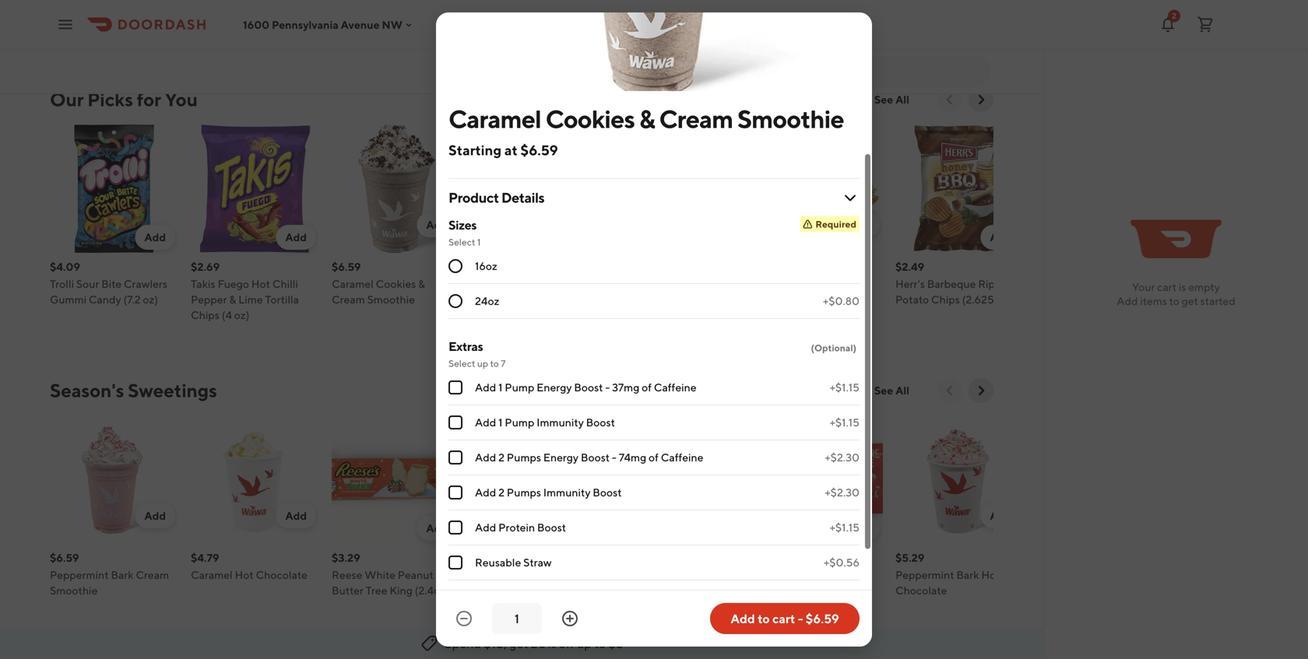 Task type: describe. For each thing, give the bounding box(es) containing it.
your
[[1132, 281, 1155, 294]]

brew
[[473, 585, 498, 597]]

0 vertical spatial 2
[[1172, 11, 1177, 20]]

extras
[[449, 339, 483, 354]]

starting at $6.59
[[449, 142, 558, 158]]

(4oz)
[[644, 585, 669, 597]]

hot for chilli
[[251, 278, 270, 291]]

(optional)
[[811, 343, 857, 354]]

season's sweetings link
[[50, 379, 217, 403]]

see all for season's sweetings
[[875, 384, 910, 397]]

started
[[1201, 295, 1236, 308]]

1600 pennsylvania avenue nw
[[243, 18, 403, 31]]

candy inside $4.09 trolli sour bite crawlers gummi candy (7.2 oz)
[[89, 293, 121, 306]]

energy for pumps
[[543, 451, 579, 464]]

oz) inside the $2.69 takis fuego hot chilli pepper & lime tortilla chips (4 oz)
[[234, 309, 250, 322]]

$2.69 takis fuego hot chilli pepper & lime tortilla chips (4 oz)
[[191, 261, 299, 322]]

$5
[[609, 637, 624, 651]]

items
[[1140, 295, 1167, 308]]

off
[[559, 637, 575, 651]]

(2.625
[[962, 293, 994, 306]]

smoked
[[790, 278, 830, 291]]

spend
[[445, 637, 481, 651]]

product details button
[[449, 179, 860, 217]]

caramel cookies & cream smoothie image
[[332, 125, 460, 253]]

$3.29
[[332, 552, 360, 565]]

details
[[501, 189, 545, 206]]

see all for our picks for you
[[875, 93, 910, 106]]

protein
[[499, 521, 535, 534]]

you
[[165, 88, 198, 111]]

oz) inside '$3.89 airheads xtremes rainbow berry candy bites (6 oz)'
[[512, 309, 528, 322]]

$3.29 reese white peanut butter tree king (2.4oz)
[[332, 552, 449, 597]]

italian hoagie
[[614, 278, 682, 291]]

+$2.30 for add 2 pumps energy boost - 74mg of caffeine
[[825, 451, 860, 464]]

to inside your cart is empty add items to get started
[[1170, 295, 1180, 308]]

of for 37mg
[[642, 381, 652, 394]]

- inside button
[[798, 612, 803, 627]]

herr's
[[896, 278, 925, 291]]

boost for add 1 pump immunity boost
[[586, 416, 615, 429]]

ripple
[[978, 278, 1011, 291]]

+$1.15 for energy
[[830, 381, 860, 394]]

$6.59 inside $6.59 peppermint bark cream smoothie
[[50, 552, 79, 565]]

add to cart - $6.59 button
[[710, 604, 860, 635]]

tree
[[366, 585, 388, 597]]

boost for add 2 pumps immunity boost
[[593, 486, 622, 499]]

1 for add 1 pump immunity boost
[[499, 416, 503, 429]]

pump for immunity
[[505, 416, 535, 429]]

smoothie for $6.59 peppermint bark cream smoothie
[[50, 585, 98, 597]]

m&m
[[755, 569, 782, 582]]

(3.27oz)
[[808, 585, 847, 597]]

open menu image
[[56, 15, 75, 34]]

haribo holiday gold bears (4oz) image
[[614, 416, 742, 544]]

0 vertical spatial hoagie
[[647, 278, 682, 291]]

(4
[[222, 309, 232, 322]]

required
[[816, 219, 857, 230]]

$6.59 inside the $6.59 caramel cookies & cream smoothie
[[332, 261, 361, 273]]

bite
[[101, 278, 122, 291]]

+$2.30 for add 2 pumps immunity boost
[[825, 486, 860, 499]]

add 2 pumps energy boost - 74mg of caffeine
[[475, 451, 704, 464]]

extras group
[[449, 338, 860, 616]]

lime
[[238, 293, 263, 306]]

chocolate inside $4.79 caramel hot chocolate
[[256, 569, 307, 582]]

cream for $6.59 peppermint bark cream smoothie
[[136, 569, 169, 582]]

product
[[449, 189, 499, 206]]

$3.89 airheads xtremes rainbow berry candy bites (6 oz)
[[473, 261, 580, 322]]

$3.89
[[473, 261, 501, 273]]

20%
[[531, 637, 556, 651]]

season's sweetings
[[50, 380, 217, 402]]

peanut inside m&m holiday peanut share size (3.27oz)
[[824, 569, 860, 582]]

reusable
[[475, 556, 521, 569]]

of for 74mg
[[649, 451, 659, 464]]

sizes select 1
[[449, 218, 481, 248]]

2 for add 2 pumps energy boost - 74mg of caffeine
[[499, 451, 505, 464]]

pennsylvania
[[272, 18, 339, 31]]

hoagie inside honey smoked turkey hoagie
[[755, 293, 790, 306]]

7
[[501, 358, 506, 369]]

sizes
[[449, 218, 477, 232]]

haribo
[[614, 569, 647, 582]]

share
[[755, 585, 783, 597]]

starting
[[449, 142, 502, 158]]

extras select up to 7
[[449, 339, 506, 369]]

- for 74mg
[[612, 451, 617, 464]]

pumps for energy
[[507, 451, 541, 464]]

see all link for season's sweetings
[[865, 379, 919, 403]]

oz) inside $4.09 trolli sour bite crawlers gummi candy (7.2 oz)
[[143, 293, 158, 306]]

Search Wawa search field
[[754, 63, 978, 80]]

select for extras
[[449, 358, 475, 369]]

Current quantity is 1 number field
[[502, 611, 533, 628]]

(2.4oz)
[[415, 585, 449, 597]]

$4.09 trolli sour bite crawlers gummi candy (7.2 oz)
[[50, 261, 167, 306]]

$15,
[[484, 637, 507, 651]]

cream for caramel cookies & cream smoothie
[[659, 104, 733, 134]]

reese
[[332, 569, 362, 582]]

turkey
[[832, 278, 866, 291]]

gummi
[[50, 293, 87, 306]]

37mg
[[612, 381, 640, 394]]

select for sizes
[[449, 237, 475, 248]]

rainbow
[[473, 293, 516, 306]]

sour
[[76, 278, 99, 291]]

honey smoked turkey hoagie
[[755, 278, 866, 306]]

add inside add to cart - $6.59 button
[[731, 612, 755, 627]]

reusable straw
[[475, 556, 552, 569]]

reese white peanut butter tree king (2.4oz) image
[[332, 416, 460, 544]]

chips inside the $2.69 takis fuego hot chilli pepper & lime tortilla chips (4 oz)
[[191, 309, 220, 322]]

3 +$1.15 from the top
[[830, 521, 860, 534]]

to inside add to cart - $6.59 button
[[758, 612, 770, 627]]

peppermint bark cream smoothie image
[[50, 416, 178, 544]]

italian
[[614, 278, 645, 291]]

m&m holiday peanut share size (3.27oz) image
[[755, 416, 883, 544]]

peppermint bark cold brew image
[[473, 416, 601, 544]]

peppermint for $6.59
[[50, 569, 109, 582]]

cart inside button
[[773, 612, 795, 627]]

fuego
[[218, 278, 249, 291]]

sizes group
[[449, 217, 860, 319]]

caramel for $6.59 caramel cookies & cream smoothie
[[332, 278, 374, 291]]

previous button of carousel image
[[942, 383, 958, 399]]

m&m holiday peanut share size (3.27oz)
[[755, 569, 860, 597]]

honey
[[755, 278, 787, 291]]

peanut inside $3.29 reese white peanut butter tree king (2.4oz)
[[398, 569, 434, 582]]

$2.69
[[191, 261, 220, 273]]

candy inside '$3.89 airheads xtremes rainbow berry candy bites (6 oz)'
[[548, 293, 580, 306]]

$2.49 herr's barbeque ripple potato chips (2.625 oz)
[[896, 261, 1012, 306]]

$6.59 inside add to cart - $6.59 button
[[806, 612, 839, 627]]

butter
[[332, 585, 364, 597]]



Task type: vqa. For each thing, say whether or not it's contained in the screenshot.


Task type: locate. For each thing, give the bounding box(es) containing it.
chips down pepper
[[191, 309, 220, 322]]

herr's barbeque ripple potato chips (2.625 oz) image
[[896, 125, 1024, 253]]

0 horizontal spatial -
[[605, 381, 610, 394]]

peppermint inside $6.59 peppermint bark cream smoothie
[[50, 569, 109, 582]]

1 vertical spatial next button of carousel image
[[974, 383, 989, 399]]

see all down search wawa search box
[[875, 93, 910, 106]]

1 vertical spatial -
[[612, 451, 617, 464]]

berry
[[519, 293, 545, 306]]

cookies inside the $6.59 caramel cookies & cream smoothie
[[376, 278, 416, 291]]

2 horizontal spatial peppermint
[[896, 569, 954, 582]]

to down share
[[758, 612, 770, 627]]

smoothie inside $6.59 peppermint bark cream smoothie
[[50, 585, 98, 597]]

2 horizontal spatial bark
[[957, 569, 979, 582]]

2 candy from the left
[[548, 293, 580, 306]]

74mg
[[619, 451, 647, 464]]

1 vertical spatial immunity
[[543, 486, 591, 499]]

bark
[[111, 569, 134, 582], [534, 569, 557, 582], [957, 569, 979, 582]]

2 for add 2 pumps immunity boost
[[499, 486, 505, 499]]

2 next button of carousel image from the top
[[974, 383, 989, 399]]

bark inside $6.59 peppermint bark cream smoothie
[[111, 569, 134, 582]]

trolli
[[50, 278, 74, 291]]

candy down bite
[[89, 293, 121, 306]]

1 horizontal spatial chocolate
[[896, 585, 947, 597]]

add button
[[417, 213, 457, 238], [417, 213, 457, 238], [840, 213, 880, 238], [840, 213, 880, 238], [135, 225, 175, 250], [135, 225, 175, 250], [276, 225, 316, 250], [276, 225, 316, 250], [981, 225, 1021, 250], [981, 225, 1021, 250], [135, 504, 175, 529], [135, 504, 175, 529], [276, 504, 316, 529], [276, 504, 316, 529], [558, 504, 598, 529], [558, 504, 598, 529], [981, 504, 1021, 529], [981, 504, 1021, 529], [417, 516, 457, 541], [417, 516, 457, 541], [840, 516, 880, 541], [840, 516, 880, 541]]

see all
[[875, 93, 910, 106], [875, 384, 910, 397]]

nw
[[382, 18, 403, 31]]

+$1.15 for immunity
[[830, 416, 860, 429]]

holiday up (4oz)
[[649, 569, 688, 582]]

pumps up add protein boost
[[507, 486, 541, 499]]

immunity down add 2 pumps energy boost - 74mg of caffeine
[[543, 486, 591, 499]]

1 vertical spatial see all
[[875, 384, 910, 397]]

of right 37mg
[[642, 381, 652, 394]]

1 vertical spatial pump
[[505, 416, 535, 429]]

2 horizontal spatial cream
[[659, 104, 733, 134]]

caffeine right 37mg
[[654, 381, 697, 394]]

0 vertical spatial 1
[[477, 237, 481, 248]]

$6.39 peppermint bark cold brew
[[473, 552, 583, 597]]

smoothie inside the $6.59 caramel cookies & cream smoothie
[[367, 293, 415, 306]]

1 select from the top
[[449, 237, 475, 248]]

size
[[785, 585, 806, 597]]

(6
[[500, 309, 510, 322]]

takis fuego hot chilli pepper & lime tortilla chips (4 oz) image
[[191, 125, 319, 253]]

energy up add 1 pump immunity boost
[[537, 381, 572, 394]]

& inside the $6.59 caramel cookies & cream smoothie
[[418, 278, 425, 291]]

energy up add 2 pumps immunity boost
[[543, 451, 579, 464]]

peanut up king
[[398, 569, 434, 582]]

1 vertical spatial chocolate
[[896, 585, 947, 597]]

peppermint for $5.29
[[896, 569, 954, 582]]

3 peppermint from the left
[[896, 569, 954, 582]]

select
[[449, 237, 475, 248], [449, 358, 475, 369]]

gold
[[690, 569, 714, 582]]

see all link for our picks for you
[[865, 87, 919, 112]]

1 horizontal spatial bark
[[534, 569, 557, 582]]

oz) down crawlers
[[143, 293, 158, 306]]

0 vertical spatial see
[[875, 93, 893, 106]]

1 vertical spatial smoothie
[[367, 293, 415, 306]]

bark for hot
[[957, 569, 979, 582]]

add 1 pump immunity boost
[[475, 416, 615, 429]]

1 horizontal spatial cart
[[1157, 281, 1177, 294]]

1 vertical spatial +$1.15
[[830, 416, 860, 429]]

0 vertical spatial get
[[1182, 295, 1199, 308]]

see for our picks for you
[[875, 93, 893, 106]]

to inside the extras select up to 7
[[490, 358, 499, 369]]

1 horizontal spatial hoagie
[[755, 293, 790, 306]]

0 horizontal spatial cookies
[[376, 278, 416, 291]]

cart left is
[[1157, 281, 1177, 294]]

1 vertical spatial &
[[418, 278, 425, 291]]

0 vertical spatial see all link
[[865, 87, 919, 112]]

0 vertical spatial see all
[[875, 93, 910, 106]]

add
[[426, 218, 448, 231], [849, 218, 871, 231], [144, 231, 166, 244], [285, 231, 307, 244], [990, 231, 1012, 244], [1117, 295, 1138, 308], [475, 381, 496, 394], [475, 416, 496, 429], [475, 451, 496, 464], [475, 486, 496, 499], [144, 510, 166, 523], [285, 510, 307, 523], [567, 510, 589, 523], [990, 510, 1012, 523], [475, 521, 496, 534], [426, 522, 448, 535], [849, 522, 871, 535], [731, 612, 755, 627]]

0 vertical spatial pumps
[[507, 451, 541, 464]]

boost for add 1 pump energy boost - 37mg of caffeine
[[574, 381, 603, 394]]

caffeine right 74mg
[[661, 451, 704, 464]]

bark for cold
[[534, 569, 557, 582]]

next button of carousel image right previous button of carousel icon
[[974, 92, 989, 107]]

italian hoagie image
[[614, 125, 742, 253]]

see down search wawa search box
[[875, 93, 893, 106]]

see for season's sweetings
[[875, 384, 893, 397]]

1 vertical spatial cart
[[773, 612, 795, 627]]

empty
[[1189, 281, 1220, 294]]

holiday inside m&m holiday peanut share size (3.27oz)
[[784, 569, 822, 582]]

caramel up starting at $6.59
[[449, 104, 541, 134]]

chips inside the $2.49 herr's barbeque ripple potato chips (2.625 oz)
[[931, 293, 960, 306]]

hoagie
[[647, 278, 682, 291], [755, 293, 790, 306]]

1 horizontal spatial holiday
[[784, 569, 822, 582]]

add 1 pump energy boost - 37mg of caffeine
[[475, 381, 697, 394]]

see all left previous button of carousel image
[[875, 384, 910, 397]]

2 see all from the top
[[875, 384, 910, 397]]

peppermint for $6.39
[[473, 569, 532, 582]]

1 horizontal spatial get
[[1182, 295, 1199, 308]]

$6.59
[[521, 142, 558, 158], [332, 261, 361, 273], [50, 552, 79, 565], [806, 612, 839, 627]]

1600 pennsylvania avenue nw button
[[243, 18, 415, 31]]

boost left 37mg
[[574, 381, 603, 394]]

bark inside $6.39 peppermint bark cold brew
[[534, 569, 557, 582]]

up
[[477, 358, 488, 369], [577, 637, 592, 651]]

xtremes
[[519, 278, 561, 291]]

next button of carousel image
[[974, 92, 989, 107], [974, 383, 989, 399]]

2 horizontal spatial &
[[639, 104, 655, 134]]

caramel hot chocolate image
[[191, 416, 319, 544]]

pumps for immunity
[[507, 486, 541, 499]]

see all link left previous button of carousel image
[[865, 379, 919, 403]]

candy down the "xtremes"
[[548, 293, 580, 306]]

chocolate inside $5.29 peppermint bark hot chocolate
[[896, 585, 947, 597]]

+$2.30
[[825, 451, 860, 464], [825, 486, 860, 499]]

1 horizontal spatial cream
[[332, 293, 365, 306]]

holiday for (4oz)
[[649, 569, 688, 582]]

1 horizontal spatial chips
[[931, 293, 960, 306]]

0 horizontal spatial chocolate
[[256, 569, 307, 582]]

1 vertical spatial up
[[577, 637, 592, 651]]

all
[[896, 93, 910, 106], [896, 384, 910, 397]]

2 see from the top
[[875, 384, 893, 397]]

2 vertical spatial &
[[229, 293, 236, 306]]

decrease quantity by 1 image
[[455, 610, 474, 629]]

1 horizontal spatial caramel
[[332, 278, 374, 291]]

$4.79
[[191, 552, 219, 565]]

$4.79 caramel hot chocolate
[[191, 552, 307, 582]]

immunity down add 1 pump energy boost - 37mg of caffeine at the bottom of the page
[[537, 416, 584, 429]]

smoothie inside "dialog"
[[738, 104, 844, 134]]

increase quantity by 1 image
[[561, 610, 579, 629]]

avenue
[[341, 18, 380, 31]]

caramel inside $4.79 caramel hot chocolate
[[191, 569, 233, 582]]

add protein boost
[[475, 521, 566, 534]]

2 vertical spatial caramel
[[191, 569, 233, 582]]

caffeine for add 2 pumps energy boost - 74mg of caffeine
[[661, 451, 704, 464]]

2 select from the top
[[449, 358, 475, 369]]

up right "off"
[[577, 637, 592, 651]]

see all link down search wawa search box
[[865, 87, 919, 112]]

0 vertical spatial caramel
[[449, 104, 541, 134]]

hot
[[251, 278, 270, 291], [235, 569, 254, 582], [982, 569, 1000, 582]]

hot inside $5.29 peppermint bark hot chocolate
[[982, 569, 1000, 582]]

0 items, open order cart image
[[1196, 15, 1215, 34]]

crawlers
[[124, 278, 167, 291]]

1 pump from the top
[[505, 381, 535, 394]]

bark for cream
[[111, 569, 134, 582]]

1 vertical spatial all
[[896, 384, 910, 397]]

all left previous button of carousel image
[[896, 384, 910, 397]]

1 vertical spatial caffeine
[[661, 451, 704, 464]]

select inside sizes select 1
[[449, 237, 475, 248]]

0 horizontal spatial get
[[509, 637, 528, 651]]

immunity for pumps
[[543, 486, 591, 499]]

0 vertical spatial pump
[[505, 381, 535, 394]]

immunity for pump
[[537, 416, 584, 429]]

0 vertical spatial energy
[[537, 381, 572, 394]]

peppermint inside $5.29 peppermint bark hot chocolate
[[896, 569, 954, 582]]

0 vertical spatial &
[[639, 104, 655, 134]]

at
[[505, 142, 518, 158]]

2 vertical spatial +$1.15
[[830, 521, 860, 534]]

1 holiday from the left
[[649, 569, 688, 582]]

2 vertical spatial cream
[[136, 569, 169, 582]]

0 horizontal spatial hoagie
[[647, 278, 682, 291]]

- left 37mg
[[605, 381, 610, 394]]

to down is
[[1170, 295, 1180, 308]]

1 vertical spatial caramel
[[332, 278, 374, 291]]

1 horizontal spatial &
[[418, 278, 425, 291]]

add to cart - $6.59
[[731, 612, 839, 627]]

2 up protein
[[499, 486, 505, 499]]

$6.59 peppermint bark cream smoothie
[[50, 552, 169, 597]]

1 vertical spatial see all link
[[865, 379, 919, 403]]

boost for add 2 pumps energy boost - 74mg of caffeine
[[581, 451, 610, 464]]

1 vertical spatial pumps
[[507, 486, 541, 499]]

smoothie for caramel cookies & cream smoothie
[[738, 104, 844, 134]]

oz) inside the $2.49 herr's barbeque ripple potato chips (2.625 oz)
[[997, 293, 1012, 306]]

0 vertical spatial immunity
[[537, 416, 584, 429]]

boost down add 2 pumps energy boost - 74mg of caffeine
[[593, 486, 622, 499]]

bites
[[473, 309, 498, 322]]

+$1.15
[[830, 381, 860, 394], [830, 416, 860, 429], [830, 521, 860, 534]]

0 horizontal spatial holiday
[[649, 569, 688, 582]]

all for season's sweetings
[[896, 384, 910, 397]]

chocolate down $5.29 at the right bottom
[[896, 585, 947, 597]]

caffeine
[[654, 381, 697, 394], [661, 451, 704, 464]]

2 horizontal spatial -
[[798, 612, 803, 627]]

spend $15, get 20% off up to $5
[[445, 637, 624, 651]]

hot inside $4.79 caramel hot chocolate
[[235, 569, 254, 582]]

1 horizontal spatial peanut
[[824, 569, 860, 582]]

2 pump from the top
[[505, 416, 535, 429]]

1 for add 1 pump energy boost - 37mg of caffeine
[[499, 381, 503, 394]]

chocolate left "reese" on the bottom of the page
[[256, 569, 307, 582]]

2 left 0 items, open order cart icon
[[1172, 11, 1177, 20]]

up left 7
[[477, 358, 488, 369]]

cream inside $6.59 peppermint bark cream smoothie
[[136, 569, 169, 582]]

2 peanut from the left
[[824, 569, 860, 582]]

0 vertical spatial +$1.15
[[830, 381, 860, 394]]

picks
[[87, 88, 133, 111]]

cream inside "dialog"
[[659, 104, 733, 134]]

0 vertical spatial -
[[605, 381, 610, 394]]

cookies
[[546, 104, 635, 134], [376, 278, 416, 291]]

+$0.80
[[823, 295, 860, 308]]

1 see all from the top
[[875, 93, 910, 106]]

select inside the extras select up to 7
[[449, 358, 475, 369]]

1 see all link from the top
[[865, 87, 919, 112]]

caffeine for add 1 pump energy boost - 37mg of caffeine
[[654, 381, 697, 394]]

1 inside sizes select 1
[[477, 237, 481, 248]]

0 horizontal spatial peanut
[[398, 569, 434, 582]]

1
[[477, 237, 481, 248], [499, 381, 503, 394], [499, 416, 503, 429]]

caramel down $4.79
[[191, 569, 233, 582]]

energy
[[537, 381, 572, 394], [543, 451, 579, 464]]

0 vertical spatial cart
[[1157, 281, 1177, 294]]

holiday
[[649, 569, 688, 582], [784, 569, 822, 582]]

2 holiday from the left
[[784, 569, 822, 582]]

1 bark from the left
[[111, 569, 134, 582]]

oz) right the (4
[[234, 309, 250, 322]]

barbeque
[[927, 278, 976, 291]]

1 horizontal spatial up
[[577, 637, 592, 651]]

get inside your cart is empty add items to get started
[[1182, 295, 1199, 308]]

1 horizontal spatial candy
[[548, 293, 580, 306]]

chips down barbeque in the top right of the page
[[931, 293, 960, 306]]

1 vertical spatial energy
[[543, 451, 579, 464]]

1 +$2.30 from the top
[[825, 451, 860, 464]]

see left previous button of carousel image
[[875, 384, 893, 397]]

1 vertical spatial hoagie
[[755, 293, 790, 306]]

potato
[[896, 293, 929, 306]]

1 horizontal spatial smoothie
[[367, 293, 415, 306]]

our
[[50, 88, 84, 111]]

caramel inside the $6.59 caramel cookies & cream smoothie
[[332, 278, 374, 291]]

0 vertical spatial +$2.30
[[825, 451, 860, 464]]

peppermint bark hot chocolate image
[[896, 416, 1024, 544]]

0 horizontal spatial cart
[[773, 612, 795, 627]]

0 horizontal spatial cream
[[136, 569, 169, 582]]

all for our picks for you
[[896, 93, 910, 106]]

caramel for $4.79 caramel hot chocolate
[[191, 569, 233, 582]]

1 peppermint from the left
[[50, 569, 109, 582]]

1 pumps from the top
[[507, 451, 541, 464]]

cream inside the $6.59 caramel cookies & cream smoothie
[[332, 293, 365, 306]]

sweetings
[[128, 380, 217, 402]]

is
[[1179, 281, 1186, 294]]

chilli
[[272, 278, 298, 291]]

haribo holiday gold bears (4oz)
[[614, 569, 714, 597]]

2 all from the top
[[896, 384, 910, 397]]

cart
[[1157, 281, 1177, 294], [773, 612, 795, 627]]

peppermint inside $6.39 peppermint bark cold brew
[[473, 569, 532, 582]]

1 peanut from the left
[[398, 569, 434, 582]]

to left the '$5'
[[594, 637, 606, 651]]

1 next button of carousel image from the top
[[974, 92, 989, 107]]

0 horizontal spatial up
[[477, 358, 488, 369]]

2 bark from the left
[[534, 569, 557, 582]]

0 vertical spatial cookies
[[546, 104, 635, 134]]

None checkbox
[[449, 381, 463, 395]]

our picks for you
[[50, 88, 198, 111]]

1 see from the top
[[875, 93, 893, 106]]

boost left 74mg
[[581, 451, 610, 464]]

add inside your cart is empty add items to get started
[[1117, 295, 1138, 308]]

& inside "dialog"
[[639, 104, 655, 134]]

2 pumps from the top
[[507, 486, 541, 499]]

bark inside $5.29 peppermint bark hot chocolate
[[957, 569, 979, 582]]

energy for pump
[[537, 381, 572, 394]]

boost right protein
[[537, 521, 566, 534]]

our picks for you link
[[50, 87, 198, 112]]

peanut up the (3.27oz)
[[824, 569, 860, 582]]

hot for chocolate
[[982, 569, 1000, 582]]

add 2 pumps immunity boost
[[475, 486, 622, 499]]

2 horizontal spatial caramel
[[449, 104, 541, 134]]

- for 37mg
[[605, 381, 610, 394]]

pepper
[[191, 293, 227, 306]]

& inside the $2.69 takis fuego hot chilli pepper & lime tortilla chips (4 oz)
[[229, 293, 236, 306]]

next button of carousel image for season's sweetings
[[974, 383, 989, 399]]

2 vertical spatial -
[[798, 612, 803, 627]]

2 peppermint from the left
[[473, 569, 532, 582]]

bears
[[614, 585, 642, 597]]

2 vertical spatial 2
[[499, 486, 505, 499]]

season's
[[50, 380, 124, 402]]

caramel cookies & cream smoothie dialog
[[436, 0, 872, 647]]

2 +$2.30 from the top
[[825, 486, 860, 499]]

oz) down ripple in the right of the page
[[997, 293, 1012, 306]]

1 vertical spatial cookies
[[376, 278, 416, 291]]

0 vertical spatial up
[[477, 358, 488, 369]]

1 vertical spatial see
[[875, 384, 893, 397]]

cart down size
[[773, 612, 795, 627]]

- down size
[[798, 612, 803, 627]]

2 vertical spatial 1
[[499, 416, 503, 429]]

- left 74mg
[[612, 451, 617, 464]]

0 vertical spatial select
[[449, 237, 475, 248]]

0 vertical spatial chocolate
[[256, 569, 307, 582]]

1 horizontal spatial peppermint
[[473, 569, 532, 582]]

0 horizontal spatial &
[[229, 293, 236, 306]]

cookies inside "dialog"
[[546, 104, 635, 134]]

product details
[[449, 189, 545, 206]]

0 vertical spatial all
[[896, 93, 910, 106]]

hot inside the $2.69 takis fuego hot chilli pepper & lime tortilla chips (4 oz)
[[251, 278, 270, 291]]

to left 7
[[490, 358, 499, 369]]

0 horizontal spatial bark
[[111, 569, 134, 582]]

boost up add 2 pumps energy boost - 74mg of caffeine
[[586, 416, 615, 429]]

next button of carousel image right previous button of carousel image
[[974, 383, 989, 399]]

1 vertical spatial cream
[[332, 293, 365, 306]]

0 horizontal spatial chips
[[191, 309, 220, 322]]

hoagie right italian
[[647, 278, 682, 291]]

caramel cookies & cream smoothie
[[449, 104, 844, 134]]

0 vertical spatial chips
[[931, 293, 960, 306]]

1 vertical spatial select
[[449, 358, 475, 369]]

immunity
[[537, 416, 584, 429], [543, 486, 591, 499]]

of right 74mg
[[649, 451, 659, 464]]

honey smoked turkey hoagie image
[[755, 125, 883, 253]]

chips
[[931, 293, 960, 306], [191, 309, 220, 322]]

of
[[642, 381, 652, 394], [649, 451, 659, 464]]

oz)
[[143, 293, 158, 306], [997, 293, 1012, 306], [234, 309, 250, 322], [512, 309, 528, 322]]

1 all from the top
[[896, 93, 910, 106]]

$6.59 caramel cookies & cream smoothie
[[332, 261, 425, 306]]

holiday up size
[[784, 569, 822, 582]]

1 vertical spatial chips
[[191, 309, 220, 322]]

2 +$1.15 from the top
[[830, 416, 860, 429]]

next button of carousel image for our picks for you
[[974, 92, 989, 107]]

caramel inside "dialog"
[[449, 104, 541, 134]]

none checkbox inside extras group
[[449, 381, 463, 395]]

0 vertical spatial caffeine
[[654, 381, 697, 394]]

1 vertical spatial +$2.30
[[825, 486, 860, 499]]

0 vertical spatial smoothie
[[738, 104, 844, 134]]

+$0.56
[[824, 556, 860, 569]]

get right $15,
[[509, 637, 528, 651]]

see
[[875, 93, 893, 106], [875, 384, 893, 397]]

holiday for size
[[784, 569, 822, 582]]

2 see all link from the top
[[865, 379, 919, 403]]

airheads xtremes rainbow berry candy bites (6 oz) image
[[473, 125, 601, 253]]

get down is
[[1182, 295, 1199, 308]]

trolli sour bite crawlers gummi candy (7.2 oz) image
[[50, 125, 178, 253]]

white
[[365, 569, 396, 582]]

holiday inside haribo holiday gold bears (4oz)
[[649, 569, 688, 582]]

straw
[[523, 556, 552, 569]]

None radio
[[449, 294, 463, 308]]

0 horizontal spatial candy
[[89, 293, 121, 306]]

select down extras
[[449, 358, 475, 369]]

your cart is empty add items to get started
[[1117, 281, 1236, 308]]

1 horizontal spatial -
[[612, 451, 617, 464]]

takis
[[191, 278, 215, 291]]

select down sizes
[[449, 237, 475, 248]]

notification bell image
[[1159, 15, 1178, 34]]

peppermint
[[50, 569, 109, 582], [473, 569, 532, 582], [896, 569, 954, 582]]

2 down add 1 pump immunity boost
[[499, 451, 505, 464]]

pumps down add 1 pump immunity boost
[[507, 451, 541, 464]]

2 horizontal spatial smoothie
[[738, 104, 844, 134]]

1 +$1.15 from the top
[[830, 381, 860, 394]]

up inside the extras select up to 7
[[477, 358, 488, 369]]

oz) right (6
[[512, 309, 528, 322]]

pump for energy
[[505, 381, 535, 394]]

0 horizontal spatial smoothie
[[50, 585, 98, 597]]

previous button of carousel image
[[942, 92, 958, 107]]

1 horizontal spatial cookies
[[546, 104, 635, 134]]

caramel right the chilli
[[332, 278, 374, 291]]

(7.2
[[123, 293, 141, 306]]

None checkbox
[[449, 416, 463, 430], [449, 451, 463, 465], [449, 486, 463, 500], [449, 521, 463, 535], [449, 556, 463, 570], [449, 416, 463, 430], [449, 451, 463, 465], [449, 486, 463, 500], [449, 521, 463, 535], [449, 556, 463, 570]]

16oz radio
[[449, 259, 463, 273]]

all down search wawa search box
[[896, 93, 910, 106]]

1 vertical spatial 2
[[499, 451, 505, 464]]

24oz
[[475, 295, 499, 308]]

3 bark from the left
[[957, 569, 979, 582]]

1 candy from the left
[[89, 293, 121, 306]]

hoagie down honey
[[755, 293, 790, 306]]

2 vertical spatial smoothie
[[50, 585, 98, 597]]

1 vertical spatial of
[[649, 451, 659, 464]]

airheads
[[473, 278, 517, 291]]

get
[[1182, 295, 1199, 308], [509, 637, 528, 651]]

for
[[137, 88, 161, 111]]

$2.49
[[896, 261, 925, 273]]

cart inside your cart is empty add items to get started
[[1157, 281, 1177, 294]]

$5.29
[[896, 552, 925, 565]]

0 vertical spatial next button of carousel image
[[974, 92, 989, 107]]

0 horizontal spatial peppermint
[[50, 569, 109, 582]]



